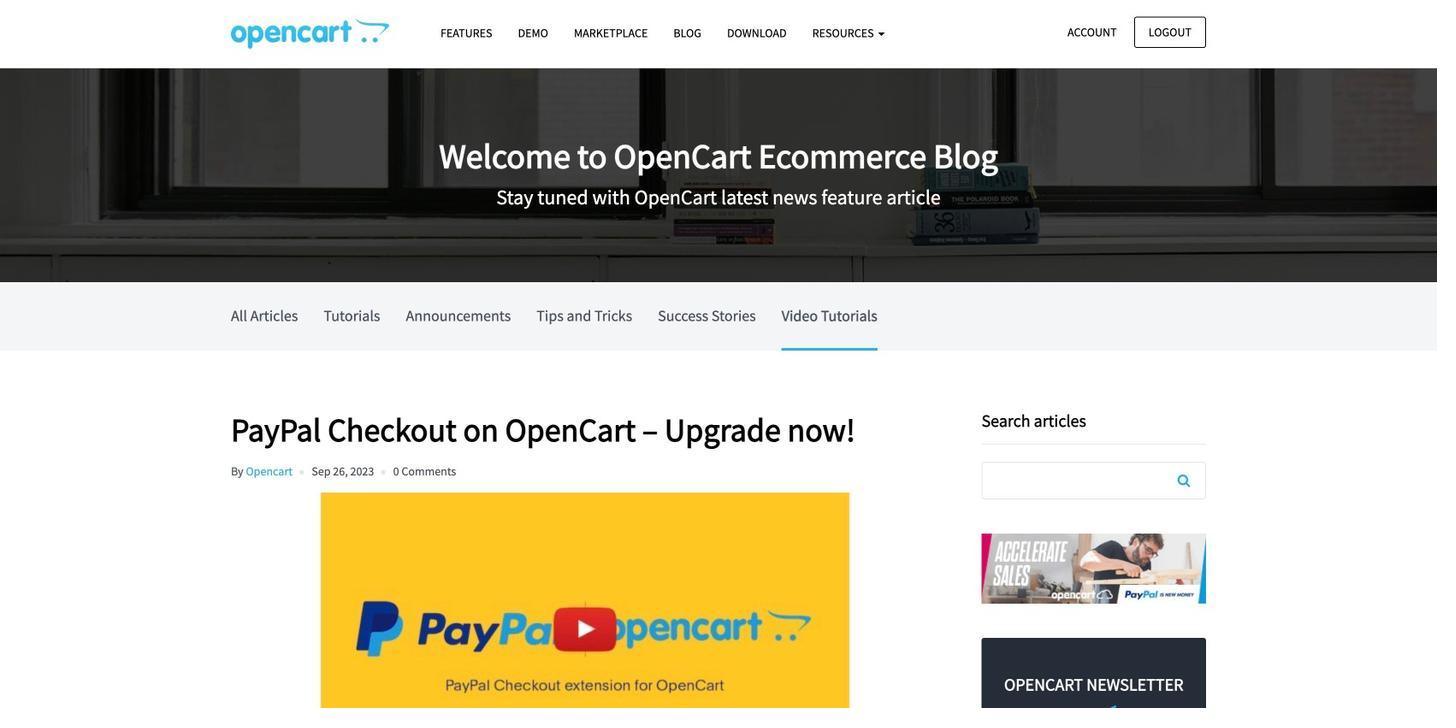 Task type: vqa. For each thing, say whether or not it's contained in the screenshot.
Resources link
no



Task type: describe. For each thing, give the bounding box(es) containing it.
opencart - blog image
[[231, 18, 389, 49]]

search image
[[1178, 474, 1191, 488]]

paypal checkout on opencart – upgrade now! image
[[231, 493, 940, 708]]



Task type: locate. For each thing, give the bounding box(es) containing it.
None text field
[[983, 463, 1206, 499]]



